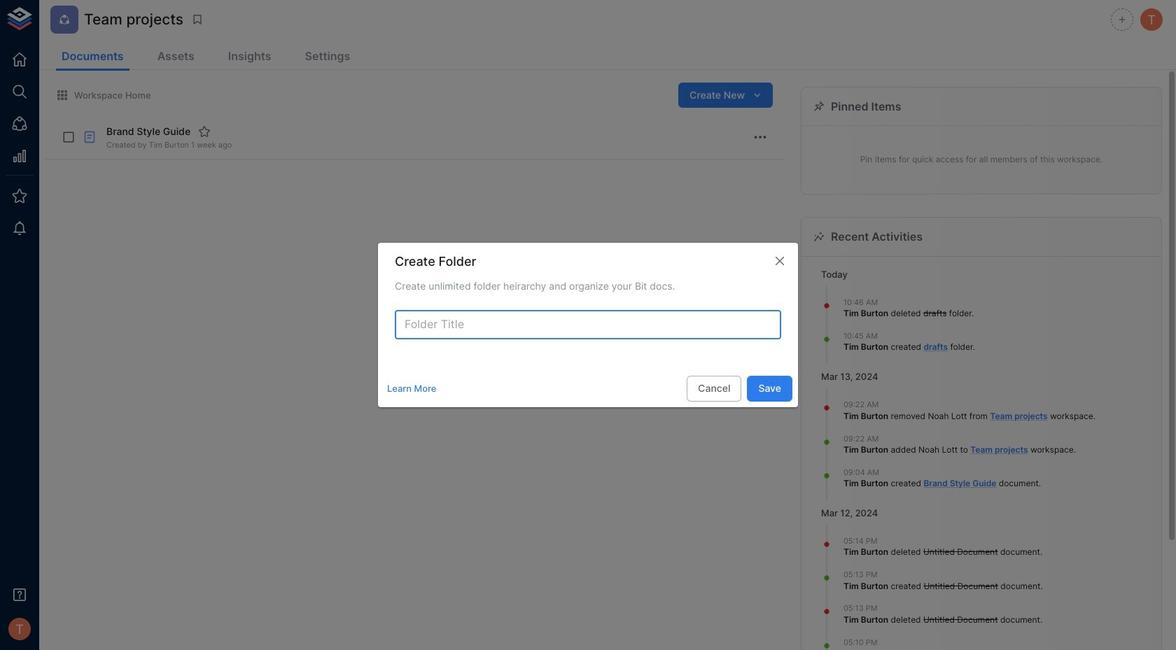 Task type: describe. For each thing, give the bounding box(es) containing it.
favorite image
[[198, 125, 211, 138]]

Folder Title text field
[[395, 310, 781, 340]]

bookmark image
[[191, 13, 204, 26]]



Task type: vqa. For each thing, say whether or not it's contained in the screenshot.
THE BOOKMARK "image"
yes



Task type: locate. For each thing, give the bounding box(es) containing it.
dialog
[[378, 243, 798, 407]]



